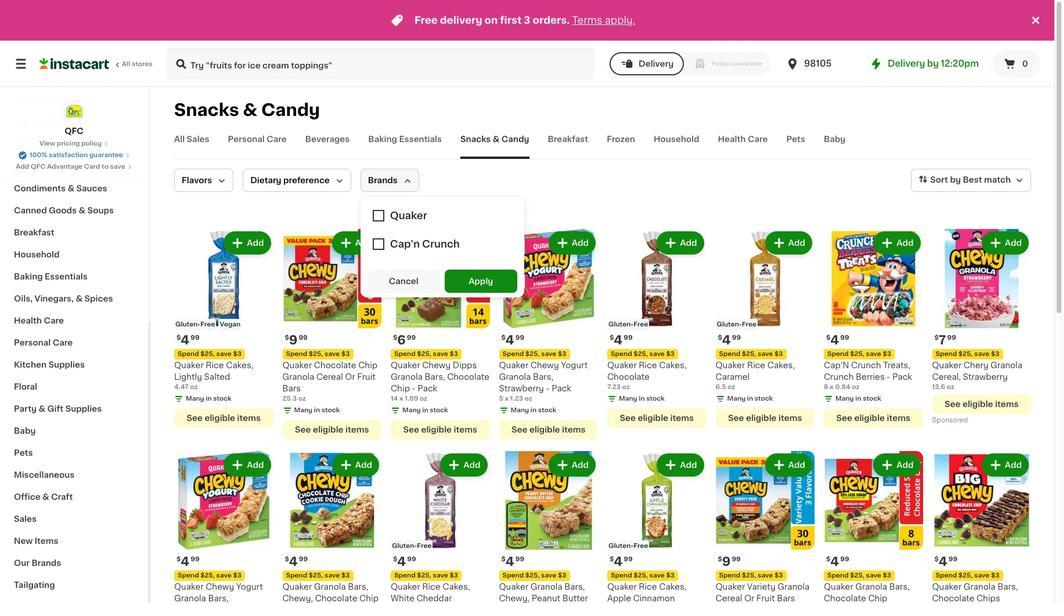 Task type: describe. For each thing, give the bounding box(es) containing it.
spices
[[84, 295, 113, 303]]

delivery button
[[610, 52, 684, 75]]

1 horizontal spatial sales
[[187, 135, 209, 143]]

all for all sales
[[174, 135, 185, 143]]

add qfc advantage card to save
[[16, 164, 125, 170]]

salted
[[204, 373, 230, 381]]

dry goods & pasta link
[[7, 156, 141, 178]]

kitchen supplies
[[14, 361, 85, 369]]

0 horizontal spatial beverages
[[36, 96, 81, 105]]

many in stock for quaker chewy yogurt granola bars, strawberry - pack
[[511, 407, 556, 414]]

advantage
[[47, 164, 83, 170]]

delivery by 12:20pm link
[[869, 57, 979, 71]]

chips
[[977, 595, 1000, 603]]

1 horizontal spatial household link
[[654, 134, 699, 159]]

see for cap'n crunch treats, crunch berries - pack
[[836, 414, 852, 422]]

many in stock for quaker rice cakes, chocolate
[[619, 396, 665, 402]]

x inside quaker chewy yogurt granola bars, strawberry - pack 5 x 1.23 oz
[[505, 396, 509, 402]]

$ 4 99 for cap'n crunch treats, crunch berries - pack
[[826, 334, 849, 346]]

$ for quaker rice cakes, apple cinnamon
[[610, 557, 614, 563]]

snacks & candy link
[[460, 134, 529, 159]]

quaker for quaker chery granola cereal, strawberry 13.6 oz
[[932, 361, 962, 370]]

kitchen
[[14, 361, 46, 369]]

0 vertical spatial health care link
[[718, 134, 768, 159]]

save for quaker granola bars, chocolate chip
[[866, 573, 881, 579]]

- inside quaker chewy yogurt granola bars, strawberry - pack 5 x 1.23 oz
[[546, 385, 550, 393]]

1 vertical spatial pets link
[[7, 442, 141, 465]]

cancel
[[389, 278, 418, 286]]

quaker chocolate chip granola cereal or fruit bars 25.3 oz
[[282, 361, 378, 402]]

spend $25, save $3 for quaker rice cakes, caramel
[[719, 351, 783, 357]]

1 horizontal spatial snacks
[[460, 135, 491, 143]]

hard beverages
[[14, 96, 81, 105]]

many in stock for quaker rice cakes, caramel
[[727, 396, 773, 402]]

match
[[984, 176, 1011, 184]]

99 for quaker rice cakes, white cheddar
[[407, 557, 416, 563]]

1 vertical spatial baby
[[14, 427, 36, 435]]

oils, vinegars, & spices link
[[7, 288, 141, 310]]

see eligible items for quaker rice cakes, lightly salted
[[187, 414, 261, 422]]

dietary preference button
[[243, 169, 351, 192]]

sort by
[[930, 176, 961, 184]]

spend for quaker granola bars, chocolate chip
[[827, 573, 849, 579]]

- inside quaker chewy dipps granola bars, chocolate chip - pack 14 x 1.09 oz
[[412, 385, 416, 393]]

quaker granola bars, chewy, chocolate chi
[[282, 584, 379, 604]]

office
[[14, 494, 40, 502]]

9 for quaker variety granola cereal or fruit bars
[[722, 556, 731, 568]]

granola inside "quaker granola bars, chocolate chip"
[[855, 584, 887, 592]]

99 for cap'n crunch treats, crunch berries - pack
[[840, 335, 849, 341]]

0 vertical spatial baking essentials link
[[368, 134, 442, 159]]

save for quaker rice cakes, lightly salted
[[216, 351, 232, 357]]

frozen link
[[607, 134, 635, 159]]

1 horizontal spatial snacks & candy
[[460, 135, 529, 143]]

chocolate inside "quaker granola bars, chocolate chip"
[[824, 595, 866, 603]]

oz inside cap'n crunch treats, crunch berries - pack 8 x 0.84 oz
[[852, 384, 860, 390]]

99 for quaker chewy dipps granola bars, chocolate chip - pack
[[407, 335, 416, 341]]

oz inside quaker rice cakes, lightly salted 4.47 oz
[[190, 384, 198, 390]]

see eligible items button for quaker chocolate chip granola cereal or fruit bars
[[282, 420, 381, 440]]

rice for lightly
[[206, 361, 224, 370]]

$ 7 99
[[935, 334, 956, 346]]

qfc logo image
[[63, 101, 85, 123]]

$3 for quaker granola bars, chocolate chip
[[883, 573, 891, 579]]

spend for quaker chewy yogurt granola bars
[[178, 573, 199, 579]]

condiments
[[14, 185, 66, 193]]

cereal,
[[932, 373, 961, 381]]

dry goods & pasta
[[14, 163, 93, 171]]

gluten-free vegan
[[175, 321, 241, 328]]

tailgating link
[[7, 575, 141, 597]]

100% satisfaction guarantee button
[[18, 149, 130, 160]]

99 for quaker granola bars, chocolate chips
[[949, 557, 958, 563]]

save inside add qfc advantage card to save link
[[110, 164, 125, 170]]

yogurt for quaker chewy yogurt granola bars
[[236, 584, 263, 592]]

chip inside "quaker granola bars, chocolate chip"
[[868, 595, 887, 603]]

rice for apple
[[639, 584, 657, 592]]

gift
[[47, 405, 63, 413]]

Best match Sort by field
[[911, 169, 1031, 192]]

see for quaker chocolate chip granola cereal or fruit bars
[[295, 426, 311, 434]]

see eligible items for quaker chery granola cereal, strawberry
[[945, 400, 1019, 408]]

quaker chewy yogurt granola bars, strawberry - pack 5 x 1.23 oz
[[499, 361, 588, 402]]

liquor
[[14, 141, 41, 149]]

quaker for quaker chewy dipps granola bars, chocolate chip - pack 14 x 1.09 oz
[[391, 361, 420, 370]]

frozen
[[607, 135, 635, 143]]

quaker for quaker rice cakes, caramel 6.5 oz
[[716, 361, 745, 370]]

pack inside cap'n crunch treats, crunch berries - pack 8 x 0.84 oz
[[893, 373, 912, 381]]

1 horizontal spatial breakfast
[[548, 135, 588, 143]]

our brands link
[[7, 553, 141, 575]]

1 vertical spatial household link
[[7, 244, 141, 266]]

1 horizontal spatial pets link
[[786, 134, 805, 159]]

0 horizontal spatial essentials
[[45, 273, 87, 281]]

oz inside quaker rice cakes, caramel 6.5 oz
[[728, 384, 735, 390]]

view pricing policy link
[[39, 139, 109, 149]]

in for quaker chewy yogurt granola bars, strawberry - pack
[[531, 407, 537, 414]]

1 horizontal spatial personal care
[[228, 135, 287, 143]]

fruit inside quaker chocolate chip granola cereal or fruit bars 25.3 oz
[[357, 373, 376, 381]]

cakes, for quaker rice cakes, lightly salted
[[226, 361, 253, 370]]

see eligible items button for quaker rice cakes, caramel
[[716, 408, 815, 428]]

hard
[[14, 96, 34, 105]]

spend for quaker rice cakes, lightly salted
[[178, 351, 199, 357]]

0 horizontal spatial sales
[[14, 516, 37, 524]]

free left vegan
[[200, 321, 215, 328]]

gluten- for quaker rice cakes, caramel
[[717, 321, 742, 328]]

chip inside quaker chocolate chip granola cereal or fruit bars 25.3 oz
[[358, 361, 378, 370]]

add inside product group
[[1005, 239, 1022, 247]]

1 horizontal spatial beverages
[[305, 135, 350, 143]]

best
[[963, 176, 982, 184]]

all for all stores
[[122, 61, 130, 67]]

0 horizontal spatial baking essentials link
[[7, 266, 141, 288]]

$ for quaker chewy yogurt granola bars
[[177, 557, 181, 563]]

or inside quaker variety granola cereal or fruit bars
[[744, 595, 754, 603]]

save for quaker rice cakes, white cheddar
[[433, 573, 448, 579]]

$ 4 99 for quaker rice cakes, white cheddar
[[393, 556, 416, 568]]

1 horizontal spatial qfc
[[65, 127, 83, 135]]

card
[[84, 164, 100, 170]]

0 vertical spatial personal care link
[[228, 134, 287, 159]]

breakfast inside "link"
[[14, 229, 54, 237]]

0 horizontal spatial health
[[14, 317, 42, 325]]

granola inside quaker chewy yogurt granola bars
[[174, 595, 206, 603]]

satisfaction
[[49, 152, 88, 159]]

1 horizontal spatial baking essentials
[[368, 135, 442, 143]]

party
[[14, 405, 37, 413]]

quaker granola bars, chewy, peanut butte
[[499, 584, 588, 604]]

$25, for quaker rice cakes, apple cinnamon
[[634, 573, 648, 579]]

see for quaker rice cakes, chocolate
[[620, 414, 636, 422]]

lightly
[[174, 373, 202, 381]]

see eligible items button for quaker rice cakes, chocolate
[[607, 408, 706, 428]]

treats,
[[883, 361, 910, 370]]

1 horizontal spatial health care
[[718, 135, 768, 143]]

dietary preference
[[250, 177, 330, 185]]

chip inside quaker chewy dipps granola bars, chocolate chip - pack 14 x 1.09 oz
[[391, 385, 410, 393]]

granola inside quaker chery granola cereal, strawberry 13.6 oz
[[991, 361, 1022, 370]]

$3 for quaker rice cakes, chocolate
[[666, 351, 675, 357]]

miscellaneous
[[14, 471, 74, 480]]

in for quaker chewy dipps granola bars, chocolate chip - pack
[[422, 407, 428, 414]]

0 horizontal spatial snacks & candy
[[174, 102, 320, 118]]

to
[[102, 164, 109, 170]]

4 for cap'n crunch treats, crunch berries - pack
[[831, 334, 839, 346]]

preference
[[283, 177, 330, 185]]

9 for quaker chocolate chip granola cereal or fruit bars
[[289, 334, 298, 346]]

white
[[391, 595, 415, 603]]

1 vertical spatial personal
[[14, 339, 51, 347]]

canned goods & soups link
[[7, 200, 141, 222]]

99 for quaker rice cakes, caramel
[[732, 335, 741, 341]]

1 vertical spatial candy
[[502, 135, 529, 143]]

$3 for quaker chewy yogurt granola bars
[[233, 573, 242, 579]]

delivery for delivery
[[639, 60, 674, 68]]

granola inside quaker chewy dipps granola bars, chocolate chip - pack 14 x 1.09 oz
[[391, 373, 423, 381]]

$ for quaker chewy dipps granola bars, chocolate chip - pack
[[393, 335, 397, 341]]

strawberry inside quaker chery granola cereal, strawberry 13.6 oz
[[963, 373, 1008, 381]]

many in stock for quaker rice cakes, lightly salted
[[186, 396, 232, 402]]

0 horizontal spatial personal care link
[[7, 332, 141, 354]]

1 horizontal spatial baby link
[[824, 134, 846, 159]]

quaker rice cakes, white cheddar
[[391, 584, 470, 603]]

hard beverages link
[[7, 89, 141, 111]]

see eligible items button for quaker rice cakes, lightly salted
[[174, 408, 273, 428]]

cider
[[44, 118, 67, 127]]

eligible for quaker chocolate chip granola cereal or fruit bars
[[313, 426, 343, 434]]

yogurt for quaker chewy yogurt granola bars, strawberry - pack 5 x 1.23 oz
[[561, 361, 588, 370]]

98105
[[804, 59, 832, 68]]

brands inside brands dropdown button
[[368, 177, 398, 185]]

gluten-free for quaker rice cakes, apple cinnamon
[[609, 543, 648, 550]]

8
[[824, 384, 828, 390]]

guarantee
[[89, 152, 123, 159]]

spend $25, save $3 for quaker granola bars, chewy, peanut butte
[[503, 573, 566, 579]]

eligible for quaker rice cakes, chocolate
[[638, 414, 668, 422]]

bars inside quaker variety granola cereal or fruit bars
[[777, 595, 795, 603]]

$ for cap'n crunch treats, crunch berries - pack
[[826, 335, 831, 341]]

1 vertical spatial baby link
[[7, 420, 141, 442]]

spend for quaker granola bars, chewy, chocolate chi
[[286, 573, 307, 579]]

stock for quaker rice cakes, caramel
[[755, 396, 773, 402]]

gluten- left vegan
[[175, 321, 201, 328]]

cancel button
[[367, 270, 440, 293]]

quaker for quaker rice cakes, white cheddar
[[391, 584, 420, 592]]

$ 4 99 for quaker rice cakes, caramel
[[718, 334, 741, 346]]

0 horizontal spatial health care
[[14, 317, 64, 325]]

berries
[[856, 373, 885, 381]]

99 for quaker rice cakes, apple cinnamon
[[624, 557, 633, 563]]

quaker for quaker rice cakes, lightly salted 4.47 oz
[[174, 361, 204, 370]]

25.3
[[282, 396, 297, 402]]

pack inside quaker chewy dipps granola bars, chocolate chip - pack 14 x 1.09 oz
[[418, 385, 437, 393]]

see eligible items for cap'n crunch treats, crunch berries - pack
[[836, 414, 910, 422]]

all stores
[[122, 61, 153, 67]]

eligible for quaker chewy dipps granola bars, chocolate chip - pack
[[421, 426, 452, 434]]

$ 4 99 for quaker granola bars, chewy, chocolate chi
[[285, 556, 308, 568]]

spend $25, save $3 for quaker rice cakes, apple cinnamon
[[611, 573, 675, 579]]

1 horizontal spatial pets
[[786, 135, 805, 143]]

pack inside quaker chewy yogurt granola bars, strawberry - pack 5 x 1.23 oz
[[552, 385, 571, 393]]

in for quaker rice cakes, chocolate
[[639, 396, 645, 402]]

bars, inside quaker chewy dipps granola bars, chocolate chip - pack 14 x 1.09 oz
[[425, 373, 445, 381]]

strawberry inside quaker chewy yogurt granola bars, strawberry - pack 5 x 1.23 oz
[[499, 385, 544, 393]]

4 for quaker rice cakes, white cheddar
[[397, 556, 406, 568]]

4 for quaker rice cakes, chocolate
[[614, 334, 623, 346]]

variety
[[747, 584, 776, 592]]

gluten-free for quaker rice cakes, caramel
[[717, 321, 757, 328]]

stock for quaker chewy dipps granola bars, chocolate chip - pack
[[430, 407, 448, 414]]

oils,
[[14, 295, 33, 303]]

free inside limited time offer region
[[415, 16, 438, 25]]

1 vertical spatial breakfast link
[[7, 222, 141, 244]]

beverages link
[[305, 134, 350, 159]]

quaker for quaker chocolate chip granola cereal or fruit bars 25.3 oz
[[282, 361, 312, 370]]

items
[[35, 538, 58, 546]]

$ for quaker rice cakes, chocolate
[[610, 335, 614, 341]]

$25, for quaker chewy yogurt granola bars
[[201, 573, 215, 579]]

many for quaker rice cakes, caramel
[[727, 396, 746, 402]]

canned
[[14, 207, 47, 215]]

13.6
[[932, 384, 945, 390]]

4 for quaker rice cakes, lightly salted
[[181, 334, 189, 346]]

condiments & sauces link
[[7, 178, 141, 200]]

cakes, for quaker rice cakes, caramel
[[767, 361, 795, 370]]

x inside quaker chewy dipps granola bars, chocolate chip - pack 14 x 1.09 oz
[[399, 396, 403, 402]]

granola inside quaker chocolate chip granola cereal or fruit bars 25.3 oz
[[282, 373, 314, 381]]

oz inside quaker chewy yogurt granola bars, strawberry - pack 5 x 1.23 oz
[[525, 396, 532, 402]]

1 horizontal spatial personal
[[228, 135, 265, 143]]

fruit inside quaker variety granola cereal or fruit bars
[[756, 595, 775, 603]]

1 vertical spatial supplies
[[65, 405, 102, 413]]

chocolate inside quaker rice cakes, chocolate 7.23 oz
[[607, 373, 650, 381]]

cap'n
[[824, 361, 849, 370]]

98105 button
[[786, 48, 855, 80]]

service type group
[[610, 52, 772, 75]]

1 vertical spatial baking
[[14, 273, 43, 281]]

chocolate inside quaker chewy dipps granola bars, chocolate chip - pack 14 x 1.09 oz
[[447, 373, 490, 381]]

$ 9 99 for quaker variety granola cereal or fruit bars
[[718, 556, 741, 568]]

1 horizontal spatial health
[[718, 135, 746, 143]]

party & gift supplies link
[[7, 398, 141, 420]]

0 horizontal spatial qfc
[[31, 164, 45, 170]]

bars inside quaker chocolate chip granola cereal or fruit bars 25.3 oz
[[282, 385, 301, 393]]

$3 for quaker variety granola cereal or fruit bars
[[775, 573, 783, 579]]

1.09
[[405, 396, 418, 402]]

$ 9 99 for quaker chocolate chip granola cereal or fruit bars
[[285, 334, 308, 346]]

1 vertical spatial baking essentials
[[14, 273, 87, 281]]

chery
[[964, 361, 989, 370]]

spend $25, save $3 for quaker granola bars, chocolate chip
[[827, 573, 891, 579]]

view pricing policy
[[39, 141, 102, 147]]

save for cap'n crunch treats, crunch berries - pack
[[866, 351, 881, 357]]

new
[[14, 538, 33, 546]]

0 vertical spatial crunch
[[851, 361, 881, 370]]

in for quaker rice cakes, caramel
[[747, 396, 753, 402]]

view
[[39, 141, 55, 147]]

0 vertical spatial baking
[[368, 135, 397, 143]]

spend $25, save $3 for quaker rice cakes, lightly salted
[[178, 351, 242, 357]]

- inside cap'n crunch treats, crunch berries - pack 8 x 0.84 oz
[[887, 373, 890, 381]]

product group containing 7
[[932, 229, 1031, 427]]

$3 for quaker rice cakes, lightly salted
[[233, 351, 242, 357]]

granola inside quaker chewy yogurt granola bars, strawberry - pack 5 x 1.23 oz
[[499, 373, 531, 381]]

7
[[939, 334, 946, 346]]

many for quaker rice cakes, chocolate
[[619, 396, 637, 402]]



Task type: locate. For each thing, give the bounding box(es) containing it.
4 for quaker rice cakes, caramel
[[722, 334, 731, 346]]

4.47
[[174, 384, 188, 390]]

chewy for 4
[[531, 361, 559, 370]]

$ 4 99
[[177, 334, 199, 346], [501, 334, 524, 346], [610, 334, 633, 346], [718, 334, 741, 346], [826, 334, 849, 346], [177, 556, 199, 568], [285, 556, 308, 568], [393, 556, 416, 568], [501, 556, 524, 568], [610, 556, 633, 568], [826, 556, 849, 568], [935, 556, 958, 568]]

$3 for quaker rice cakes, caramel
[[775, 351, 783, 357]]

spend $25, save $3 for quaker granola bars, chewy, chocolate chi
[[286, 573, 350, 579]]

0 vertical spatial $ 9 99
[[285, 334, 308, 346]]

many in stock inside product group
[[402, 407, 448, 414]]

gluten-free up the quaker rice cakes, white cheddar
[[392, 543, 432, 550]]

quaker inside quaker chewy yogurt granola bars
[[174, 584, 204, 592]]

$ for quaker variety granola cereal or fruit bars
[[718, 557, 722, 563]]

craft
[[51, 494, 73, 502]]

0 vertical spatial 9
[[289, 334, 298, 346]]

$3 up quaker rice cakes, chocolate 7.23 oz
[[666, 351, 675, 357]]

$3 up variety
[[775, 573, 783, 579]]

sales
[[187, 135, 209, 143], [14, 516, 37, 524]]

many for quaker rice cakes, lightly salted
[[186, 396, 204, 402]]

gluten-
[[175, 321, 201, 328], [609, 321, 634, 328], [717, 321, 742, 328], [392, 543, 417, 550], [609, 543, 634, 550]]

gluten-free up caramel
[[717, 321, 757, 328]]

1 horizontal spatial chewy
[[422, 361, 451, 370]]

free
[[415, 16, 438, 25], [200, 321, 215, 328], [634, 321, 648, 328], [742, 321, 757, 328], [417, 543, 432, 550], [634, 543, 648, 550]]

see eligible items button
[[932, 395, 1031, 414], [174, 408, 273, 428], [607, 408, 706, 428], [716, 408, 815, 428], [824, 408, 923, 428], [282, 420, 381, 440], [391, 420, 490, 440], [499, 420, 598, 440]]

0 horizontal spatial bars
[[282, 385, 301, 393]]

1 horizontal spatial chip
[[391, 385, 410, 393]]

bars,
[[425, 373, 445, 381], [533, 373, 553, 381], [348, 584, 368, 592], [564, 584, 585, 592], [889, 584, 910, 592], [998, 584, 1018, 592]]

spend down $ 7 99
[[936, 351, 957, 357]]

caramel
[[716, 373, 750, 381]]

0 vertical spatial chip
[[358, 361, 378, 370]]

0 horizontal spatial snacks
[[174, 102, 239, 118]]

$ 4 99 for quaker rice cakes, apple cinnamon
[[610, 556, 633, 568]]

spend up quaker granola bars, chewy, chocolate chi
[[286, 573, 307, 579]]

$3 up chips
[[991, 573, 1000, 579]]

many for cap'n crunch treats, crunch berries - pack
[[836, 396, 854, 402]]

0 horizontal spatial personal
[[14, 339, 51, 347]]

quaker for quaker granola bars, chewy, chocolate chi
[[282, 584, 312, 592]]

99 up cap'n
[[840, 335, 849, 341]]

stock for quaker rice cakes, lightly salted
[[213, 396, 232, 402]]

1 horizontal spatial essentials
[[399, 135, 442, 143]]

rice inside quaker rice cakes, caramel 6.5 oz
[[747, 361, 765, 370]]

stock for quaker chocolate chip granola cereal or fruit bars
[[322, 407, 340, 414]]

rice for caramel
[[747, 361, 765, 370]]

new items link
[[7, 531, 141, 553]]

quaker inside quaker chocolate chip granola cereal or fruit bars 25.3 oz
[[282, 361, 312, 370]]

$25, for quaker granola bars, chewy, peanut butte
[[525, 573, 540, 579]]

cereal
[[316, 373, 343, 381], [716, 595, 742, 603]]

bars, for quaker granola bars, chewy, chocolate chi
[[348, 584, 368, 592]]

office & craft link
[[7, 487, 141, 509]]

0 vertical spatial yogurt
[[561, 361, 588, 370]]

yogurt inside quaker chewy yogurt granola bars
[[236, 584, 263, 592]]

quaker inside quaker chewy yogurt granola bars, strawberry - pack 5 x 1.23 oz
[[499, 361, 528, 370]]

rice inside quaker rice cakes, apple cinnamon
[[639, 584, 657, 592]]

quaker inside "quaker granola bars, chocolate chip"
[[824, 584, 853, 592]]

$ 4 99 up quaker granola bars, chocolate chips
[[935, 556, 958, 568]]

add button
[[225, 233, 270, 254], [333, 233, 378, 254], [550, 233, 595, 254], [658, 233, 703, 254], [766, 233, 811, 254], [875, 233, 919, 254], [983, 233, 1028, 254], [225, 455, 270, 476], [333, 455, 378, 476], [441, 455, 486, 476], [550, 455, 595, 476], [658, 455, 703, 476], [766, 455, 811, 476], [875, 455, 919, 476], [983, 455, 1028, 476]]

cakes, inside the quaker rice cakes, white cheddar
[[443, 584, 470, 592]]

$3 for quaker chery granola cereal, strawberry
[[991, 351, 1000, 357]]

save for quaker granola bars, chewy, peanut butte
[[541, 573, 556, 579]]

sauces
[[76, 185, 107, 193]]

$3 up cinnamon
[[666, 573, 675, 579]]

save right to
[[110, 164, 125, 170]]

1 horizontal spatial cereal
[[716, 595, 742, 603]]

0 horizontal spatial health care link
[[7, 310, 141, 332]]

personal care up kitchen supplies
[[14, 339, 73, 347]]

quaker inside quaker rice cakes, apple cinnamon
[[607, 584, 637, 592]]

99 for quaker chewy yogurt granola bars
[[191, 557, 199, 563]]

1 horizontal spatial candy
[[502, 135, 529, 143]]

$25, for quaker chewy yogurt granola bars, strawberry - pack
[[525, 351, 540, 357]]

cereal inside quaker chocolate chip granola cereal or fruit bars 25.3 oz
[[316, 373, 343, 381]]

in down quaker rice cakes, chocolate 7.23 oz
[[639, 396, 645, 402]]

2 horizontal spatial chip
[[868, 595, 887, 603]]

see down 0.84
[[836, 414, 852, 422]]

0 horizontal spatial chip
[[358, 361, 378, 370]]

4 for quaker rice cakes, apple cinnamon
[[614, 556, 623, 568]]

1.23
[[510, 396, 523, 402]]

99 up "quaker granola bars, chocolate chip"
[[840, 557, 849, 563]]

or inside quaker chocolate chip granola cereal or fruit bars 25.3 oz
[[345, 373, 355, 381]]

health care
[[718, 135, 768, 143], [14, 317, 64, 325]]

items down quaker chocolate chip granola cereal or fruit bars 25.3 oz
[[345, 426, 369, 434]]

liquor link
[[7, 134, 141, 156]]

see eligible items down 1.23
[[512, 426, 586, 434]]

in down salted at the bottom
[[206, 396, 212, 402]]

qfc up view pricing policy 'link'
[[65, 127, 83, 135]]

goods for canned
[[49, 207, 77, 215]]

$ 4 99 up "quaker granola bars, chocolate chip"
[[826, 556, 849, 568]]

canned goods & soups
[[14, 207, 114, 215]]

all inside all stores link
[[122, 61, 130, 67]]

by inside field
[[950, 176, 961, 184]]

bars, for quaker granola bars, chocolate chips
[[998, 584, 1018, 592]]

personal care
[[228, 135, 287, 143], [14, 339, 73, 347]]

baby
[[824, 135, 846, 143], [14, 427, 36, 435]]

0 horizontal spatial breakfast link
[[7, 222, 141, 244]]

granola inside quaker granola bars, chocolate chips
[[964, 584, 996, 592]]

1 vertical spatial health care link
[[7, 310, 141, 332]]

product group
[[174, 229, 273, 428], [282, 229, 381, 440], [391, 229, 490, 440], [499, 229, 598, 440], [607, 229, 706, 428], [716, 229, 815, 428], [824, 229, 923, 428], [932, 229, 1031, 427], [174, 451, 273, 604], [282, 451, 381, 604], [391, 451, 490, 604], [499, 451, 598, 604], [607, 451, 706, 604], [716, 451, 815, 604], [824, 451, 923, 604], [932, 451, 1031, 604]]

chewy, inside quaker granola bars, chewy, chocolate chi
[[282, 595, 313, 603]]

save up quaker chocolate chip granola cereal or fruit bars 25.3 oz
[[325, 351, 340, 357]]

sponsored badge image
[[932, 417, 967, 424]]

1 vertical spatial pets
[[14, 449, 33, 458]]

oz inside quaker chery granola cereal, strawberry 13.6 oz
[[947, 384, 954, 390]]

cakes,
[[226, 361, 253, 370], [659, 361, 687, 370], [767, 361, 795, 370], [443, 584, 470, 592], [659, 584, 687, 592]]

see eligible items for quaker chewy yogurt granola bars, strawberry - pack
[[512, 426, 586, 434]]

1 vertical spatial sales
[[14, 516, 37, 524]]

product group containing 6
[[391, 229, 490, 440]]

quaker inside quaker granola bars, chewy, peanut butte
[[499, 584, 528, 592]]

4 up quaker rice cakes, chocolate 7.23 oz
[[614, 334, 623, 346]]

delivery inside button
[[639, 60, 674, 68]]

oz inside quaker chocolate chip granola cereal or fruit bars 25.3 oz
[[298, 396, 306, 402]]

stock down quaker chewy yogurt granola bars, strawberry - pack 5 x 1.23 oz
[[538, 407, 556, 414]]

$25, for quaker chery granola cereal, strawberry
[[959, 351, 973, 357]]

0 horizontal spatial personal care
[[14, 339, 73, 347]]

0 horizontal spatial 9
[[289, 334, 298, 346]]

1 horizontal spatial pack
[[552, 385, 571, 393]]

$25, up variety
[[742, 573, 756, 579]]

many for quaker chocolate chip granola cereal or fruit bars
[[294, 407, 312, 414]]

1 vertical spatial yogurt
[[236, 584, 263, 592]]

new items
[[14, 538, 58, 546]]

$ 4 99 up white on the bottom of page
[[393, 556, 416, 568]]

household link right the frozen link
[[654, 134, 699, 159]]

0 horizontal spatial chewy,
[[282, 595, 313, 603]]

bars, for quaker granola bars, chocolate chip
[[889, 584, 910, 592]]

gluten- for quaker rice cakes, white cheddar
[[392, 543, 417, 550]]

spend $25, save $3 for quaker chocolate chip granola cereal or fruit bars
[[286, 351, 350, 357]]

spend $25, save $3 up quaker chewy yogurt granola bars, strawberry - pack 5 x 1.23 oz
[[503, 351, 566, 357]]

$25, up quaker granola bars, chewy, peanut butte
[[525, 573, 540, 579]]

items down quaker chewy dipps granola bars, chocolate chip - pack 14 x 1.09 oz
[[454, 426, 477, 434]]

save for quaker chewy yogurt granola bars
[[216, 573, 232, 579]]

see eligible items button down 1.09 in the left bottom of the page
[[391, 420, 490, 440]]

99 right 6
[[407, 335, 416, 341]]

2 horizontal spatial x
[[830, 384, 834, 390]]

granola inside quaker granola bars, chewy, chocolate chi
[[314, 584, 346, 592]]

brands inside our brands link
[[32, 560, 61, 568]]

many
[[186, 396, 204, 402], [619, 396, 637, 402], [727, 396, 746, 402], [836, 396, 854, 402], [294, 407, 312, 414], [402, 407, 421, 414], [511, 407, 529, 414]]

baking essentials up the vinegars,
[[14, 273, 87, 281]]

spend up quaker granola bars, chewy, peanut butte
[[503, 573, 524, 579]]

apply
[[469, 278, 493, 286]]

x right "8" at the bottom
[[830, 384, 834, 390]]

rice inside quaker rice cakes, lightly salted 4.47 oz
[[206, 361, 224, 370]]

1 vertical spatial breakfast
[[14, 229, 54, 237]]

99 inside $ 7 99
[[947, 335, 956, 341]]

spend up quaker chocolate chip granola cereal or fruit bars 25.3 oz
[[286, 351, 307, 357]]

yogurt inside quaker chewy yogurt granola bars, strawberry - pack 5 x 1.23 oz
[[561, 361, 588, 370]]

99 inside $ 6 99
[[407, 335, 416, 341]]

1 vertical spatial crunch
[[824, 373, 854, 381]]

1 horizontal spatial fruit
[[756, 595, 775, 603]]

goods for dry
[[31, 163, 59, 171]]

in for cap'n crunch treats, crunch berries - pack
[[855, 396, 861, 402]]

see for quaker chewy dipps granola bars, chocolate chip - pack
[[403, 426, 419, 434]]

items for quaker rice cakes, caramel
[[779, 414, 802, 422]]

$25, for quaker rice cakes, chocolate
[[634, 351, 648, 357]]

& inside 'link'
[[61, 163, 68, 171]]

$25, for quaker rice cakes, white cheddar
[[417, 573, 431, 579]]

1 vertical spatial 9
[[722, 556, 731, 568]]

free for quaker rice cakes, white cheddar
[[417, 543, 432, 550]]

0 vertical spatial all
[[122, 61, 130, 67]]

0.84
[[835, 384, 850, 390]]

office & craft
[[14, 494, 73, 502]]

oz inside quaker rice cakes, chocolate 7.23 oz
[[622, 384, 630, 390]]

chewy for 6
[[422, 361, 451, 370]]

save for quaker chery granola cereal, strawberry
[[974, 351, 990, 357]]

99 for quaker granola bars, chewy, chocolate chi
[[299, 557, 308, 563]]

essentials up oils, vinegars, & spices
[[45, 273, 87, 281]]

2 horizontal spatial pack
[[893, 373, 912, 381]]

0 vertical spatial qfc
[[65, 127, 83, 135]]

$ for quaker granola bars, chewy, chocolate chi
[[285, 557, 289, 563]]

1 horizontal spatial yogurt
[[561, 361, 588, 370]]

0 vertical spatial beverages
[[36, 96, 81, 105]]

chewy inside quaker chewy yogurt granola bars
[[206, 584, 234, 592]]

many in stock
[[186, 396, 232, 402], [619, 396, 665, 402], [727, 396, 773, 402], [836, 396, 881, 402], [294, 407, 340, 414], [402, 407, 448, 414], [511, 407, 556, 414]]

items down quaker chery granola cereal, strawberry 13.6 oz
[[995, 400, 1019, 408]]

see eligible items button down salted at the bottom
[[174, 408, 273, 428]]

in inside product group
[[422, 407, 428, 414]]

save for quaker chewy yogurt granola bars, strawberry - pack
[[541, 351, 556, 357]]

oz inside quaker chewy dipps granola bars, chocolate chip - pack 14 x 1.09 oz
[[420, 396, 427, 402]]

5
[[499, 396, 503, 402]]

all stores link
[[39, 48, 153, 80]]

1 horizontal spatial all
[[174, 135, 185, 143]]

1 horizontal spatial chewy,
[[499, 595, 530, 603]]

cakes, inside quaker rice cakes, chocolate 7.23 oz
[[659, 361, 687, 370]]

items for quaker chewy yogurt granola bars, strawberry - pack
[[562, 426, 586, 434]]

$25, up quaker granola bars, chocolate chips
[[959, 573, 973, 579]]

1 vertical spatial beverages
[[305, 135, 350, 143]]

spend $25, save $3 up variety
[[719, 573, 783, 579]]

chewy inside quaker chewy dipps granola bars, chocolate chip - pack 14 x 1.09 oz
[[422, 361, 451, 370]]

spend $25, save $3 up chery
[[936, 351, 1000, 357]]

0 horizontal spatial baby link
[[7, 420, 141, 442]]

0 vertical spatial by
[[927, 59, 939, 68]]

2 vertical spatial chip
[[868, 595, 887, 603]]

spend $25, save $3 up quaker rice cakes, chocolate 7.23 oz
[[611, 351, 675, 357]]

1 vertical spatial personal care
[[14, 339, 73, 347]]

quaker rice cakes, chocolate 7.23 oz
[[607, 361, 687, 390]]

party & gift supplies
[[14, 405, 102, 413]]

baking essentials link up oils, vinegars, & spices
[[7, 266, 141, 288]]

14
[[391, 396, 398, 402]]

see
[[945, 400, 961, 408], [187, 414, 203, 422], [620, 414, 636, 422], [728, 414, 744, 422], [836, 414, 852, 422], [295, 426, 311, 434], [403, 426, 419, 434], [512, 426, 528, 434]]

brands button
[[360, 169, 419, 192]]

beer
[[14, 118, 34, 127]]

1 vertical spatial chip
[[391, 385, 410, 393]]

dietary
[[250, 177, 281, 185]]

spend $25, save $3 for quaker chewy yogurt granola bars, strawberry - pack
[[503, 351, 566, 357]]

quaker inside quaker granola bars, chocolate chips
[[932, 584, 962, 592]]

cap'n crunch treats, crunch berries - pack 8 x 0.84 oz
[[824, 361, 912, 390]]

goods down 100%
[[31, 163, 59, 171]]

all sales
[[174, 135, 209, 143]]

0 vertical spatial household link
[[654, 134, 699, 159]]

0 horizontal spatial household
[[14, 251, 60, 259]]

$25, up quaker rice cakes, apple cinnamon
[[634, 573, 648, 579]]

save up quaker granola bars, chewy, chocolate chi
[[325, 573, 340, 579]]

items down quaker chewy yogurt granola bars, strawberry - pack 5 x 1.23 oz
[[562, 426, 586, 434]]

quaker for quaker rice cakes, chocolate 7.23 oz
[[607, 361, 637, 370]]

1 vertical spatial all
[[174, 135, 185, 143]]

4 for quaker granola bars, chewy, peanut butte
[[506, 556, 514, 568]]

free up the quaker rice cakes, white cheddar
[[417, 543, 432, 550]]

personal up dietary
[[228, 135, 265, 143]]

chewy, inside quaker granola bars, chewy, peanut butte
[[499, 595, 530, 603]]

$3 for quaker rice cakes, white cheddar
[[450, 573, 458, 579]]

see eligible items down 1.09 in the left bottom of the page
[[403, 426, 477, 434]]

bars, inside quaker chewy yogurt granola bars, strawberry - pack 5 x 1.23 oz
[[533, 373, 553, 381]]

$25, for quaker granola bars, chocolate chip
[[850, 573, 865, 579]]

quaker for quaker rice cakes, apple cinnamon
[[607, 584, 637, 592]]

brands
[[368, 177, 398, 185], [32, 560, 61, 568]]

0 vertical spatial baby
[[824, 135, 846, 143]]

snacks & candy
[[174, 102, 320, 118], [460, 135, 529, 143]]

granola inside quaker granola bars, chewy, peanut butte
[[531, 584, 562, 592]]

0 horizontal spatial baking
[[14, 273, 43, 281]]

breakfast left frozen
[[548, 135, 588, 143]]

spend for quaker variety granola cereal or fruit bars
[[719, 573, 740, 579]]

0 vertical spatial cereal
[[316, 373, 343, 381]]

99 up quaker granola bars, chewy, chocolate chi
[[299, 557, 308, 563]]

see down 7.23
[[620, 414, 636, 422]]

tailgating
[[14, 582, 55, 590]]

0 horizontal spatial breakfast
[[14, 229, 54, 237]]

delivery by 12:20pm
[[888, 59, 979, 68]]

quaker inside the quaker rice cakes, white cheddar
[[391, 584, 420, 592]]

add qfc advantage card to save link
[[16, 163, 132, 172]]

in down quaker chewy dipps granola bars, chocolate chip - pack 14 x 1.09 oz
[[422, 407, 428, 414]]

dry
[[14, 163, 29, 171]]

our brands
[[14, 560, 61, 568]]

eligible for cap'n crunch treats, crunch berries - pack
[[854, 414, 885, 422]]

1 vertical spatial health care
[[14, 317, 64, 325]]

4 up white on the bottom of page
[[397, 556, 406, 568]]

1 horizontal spatial or
[[744, 595, 754, 603]]

$ for quaker chewy yogurt granola bars, strawberry - pack
[[501, 335, 506, 341]]

crunch
[[851, 361, 881, 370], [824, 373, 854, 381]]

see for quaker chewy yogurt granola bars, strawberry - pack
[[512, 426, 528, 434]]

1 horizontal spatial brands
[[368, 177, 398, 185]]

0 vertical spatial personal care
[[228, 135, 287, 143]]

free up quaker rice cakes, caramel 6.5 oz
[[742, 321, 757, 328]]

oz down lightly
[[190, 384, 198, 390]]

pack up 1.09 in the left bottom of the page
[[418, 385, 437, 393]]

0 horizontal spatial or
[[345, 373, 355, 381]]

Search field
[[167, 49, 593, 79]]

1 vertical spatial $ 9 99
[[718, 556, 741, 568]]

$ 6 99
[[393, 334, 416, 346]]

$ 4 99 up quaker chewy yogurt granola bars, strawberry - pack 5 x 1.23 oz
[[501, 334, 524, 346]]

quaker inside quaker rice cakes, caramel 6.5 oz
[[716, 361, 745, 370]]

quaker inside quaker chewy dipps granola bars, chocolate chip - pack 14 x 1.09 oz
[[391, 361, 420, 370]]

0 vertical spatial strawberry
[[963, 373, 1008, 381]]

$3 for quaker rice cakes, apple cinnamon
[[666, 573, 675, 579]]

$ inside $ 7 99
[[935, 335, 939, 341]]

eligible down quaker chewy dipps granola bars, chocolate chip - pack 14 x 1.09 oz
[[421, 426, 452, 434]]

soups
[[87, 207, 114, 215]]

cheddar
[[417, 595, 452, 603]]

quaker inside quaker chery granola cereal, strawberry 13.6 oz
[[932, 361, 962, 370]]

flavors button
[[174, 169, 234, 192]]

$3 up "quaker granola bars, chocolate chip"
[[883, 573, 891, 579]]

save up the quaker rice cakes, white cheddar
[[433, 573, 448, 579]]

spend up quaker variety granola cereal or fruit bars
[[719, 573, 740, 579]]

1 horizontal spatial bars
[[777, 595, 795, 603]]

0 vertical spatial snacks
[[174, 102, 239, 118]]

many in stock for quaker chewy dipps granola bars, chocolate chip - pack
[[402, 407, 448, 414]]

$25, for cap'n crunch treats, crunch berries - pack
[[850, 351, 865, 357]]

0 vertical spatial essentials
[[399, 135, 442, 143]]

spend $25, save $3 up cap'n crunch treats, crunch berries - pack 8 x 0.84 oz
[[827, 351, 891, 357]]

99 up quaker rice cakes, apple cinnamon
[[624, 557, 633, 563]]

household link down the canned goods & soups "link"
[[7, 244, 141, 266]]

x
[[830, 384, 834, 390], [399, 396, 403, 402], [505, 396, 509, 402]]

$ for quaker rice cakes, white cheddar
[[393, 557, 397, 563]]

flavors
[[182, 177, 212, 185]]

apply.
[[605, 16, 635, 25]]

bars, for quaker granola bars, chewy, peanut butte
[[564, 584, 585, 592]]

pricing
[[57, 141, 80, 147]]

see eligible items down quaker rice cakes, caramel 6.5 oz
[[728, 414, 802, 422]]

$ for quaker rice cakes, lightly salted
[[177, 335, 181, 341]]

eligible down quaker rice cakes, caramel 6.5 oz
[[746, 414, 777, 422]]

see eligible items button for quaker chewy dipps granola bars, chocolate chip - pack
[[391, 420, 490, 440]]

personal
[[228, 135, 265, 143], [14, 339, 51, 347]]

in
[[206, 396, 212, 402], [639, 396, 645, 402], [747, 396, 753, 402], [855, 396, 861, 402], [314, 407, 320, 414], [422, 407, 428, 414], [531, 407, 537, 414]]

0 vertical spatial household
[[654, 135, 699, 143]]

1 vertical spatial household
[[14, 251, 60, 259]]

99 right 7
[[947, 335, 956, 341]]

by for delivery
[[927, 59, 939, 68]]

spend $25, save $3 up quaker granola bars, chocolate chips
[[936, 573, 1000, 579]]

$ 4 99 up quaker granola bars, chewy, peanut butte
[[501, 556, 524, 568]]

granola
[[991, 361, 1022, 370], [282, 373, 314, 381], [391, 373, 423, 381], [499, 373, 531, 381], [314, 584, 346, 592], [531, 584, 562, 592], [778, 584, 810, 592], [855, 584, 887, 592], [964, 584, 996, 592], [174, 595, 206, 603]]

$25, for quaker chewy dipps granola bars, chocolate chip - pack
[[417, 351, 431, 357]]

100% satisfaction guarantee
[[30, 152, 123, 159]]

strawberry down chery
[[963, 373, 1008, 381]]

many down 4.47
[[186, 396, 204, 402]]

save for quaker chocolate chip granola cereal or fruit bars
[[325, 351, 340, 357]]

& inside "link"
[[79, 207, 85, 215]]

2 horizontal spatial chewy
[[531, 361, 559, 370]]

99 for quaker granola bars, chocolate chip
[[840, 557, 849, 563]]

bars, inside quaker granola bars, chewy, peanut butte
[[564, 584, 585, 592]]

oz right 1.23
[[525, 396, 532, 402]]

free left 'delivery'
[[415, 16, 438, 25]]

many down caramel
[[727, 396, 746, 402]]

None search field
[[166, 48, 595, 80]]

0 vertical spatial breakfast link
[[548, 134, 588, 159]]

eligible
[[963, 400, 993, 408], [205, 414, 235, 422], [638, 414, 668, 422], [746, 414, 777, 422], [854, 414, 885, 422], [313, 426, 343, 434], [421, 426, 452, 434], [530, 426, 560, 434]]

chewy inside quaker chewy yogurt granola bars, strawberry - pack 5 x 1.23 oz
[[531, 361, 559, 370]]

quaker chery granola cereal, strawberry 13.6 oz
[[932, 361, 1022, 390]]

1 horizontal spatial by
[[950, 176, 961, 184]]

4 for quaker granola bars, chocolate chips
[[939, 556, 947, 568]]

chocolate inside quaker granola bars, chewy, chocolate chi
[[315, 595, 357, 603]]

1 vertical spatial goods
[[49, 207, 77, 215]]

cinnamon
[[633, 595, 675, 603]]

99 down gluten-free vegan
[[191, 335, 199, 341]]

apple
[[607, 595, 631, 603]]

all inside the all sales link
[[174, 135, 185, 143]]

1 vertical spatial by
[[950, 176, 961, 184]]

0 vertical spatial health care
[[718, 135, 768, 143]]

quaker inside quaker granola bars, chewy, chocolate chi
[[282, 584, 312, 592]]

chewy,
[[282, 595, 313, 603], [499, 595, 530, 603]]

0 horizontal spatial household link
[[7, 244, 141, 266]]

see eligible items down salted at the bottom
[[187, 414, 261, 422]]

save for quaker granola bars, chocolate chips
[[974, 573, 990, 579]]

spend $25, save $3 for quaker chewy yogurt granola bars
[[178, 573, 242, 579]]

2 chewy, from the left
[[499, 595, 530, 603]]

1 vertical spatial personal care link
[[7, 332, 141, 354]]

gluten-free
[[609, 321, 648, 328], [717, 321, 757, 328], [392, 543, 432, 550], [609, 543, 648, 550]]

instacart logo image
[[39, 57, 109, 71]]

9 up quaker variety granola cereal or fruit bars
[[722, 556, 731, 568]]

1 horizontal spatial strawberry
[[963, 373, 1008, 381]]

apply button
[[445, 270, 517, 293]]

4 for quaker granola bars, chocolate chip
[[831, 556, 839, 568]]

$25, up the quaker rice cakes, white cheddar
[[417, 573, 431, 579]]

$ 4 99 for quaker granola bars, chewy, peanut butte
[[501, 556, 524, 568]]

sales link
[[7, 509, 141, 531]]

see eligible items button down berries
[[824, 408, 923, 428]]

spend up "quaker granola bars, chocolate chip"
[[827, 573, 849, 579]]

breakfast link left the frozen link
[[548, 134, 588, 159]]

0 vertical spatial goods
[[31, 163, 59, 171]]

vegan
[[220, 321, 241, 328]]

0 vertical spatial candy
[[261, 102, 320, 118]]

limited time offer region
[[0, 0, 1029, 41]]

dipps
[[453, 361, 477, 370]]

cakes, inside quaker rice cakes, apple cinnamon
[[659, 584, 687, 592]]

$3 up quaker granola bars, chewy, chocolate chi
[[341, 573, 350, 579]]

free delivery on first 3 orders. terms apply.
[[415, 16, 635, 25]]

$3 for quaker granola bars, chocolate chips
[[991, 573, 1000, 579]]

save up quaker chewy yogurt granola bars
[[216, 573, 232, 579]]

7.23
[[607, 384, 621, 390]]

quaker granola bars, chocolate chip
[[824, 584, 910, 603]]

beer & cider
[[14, 118, 67, 127]]

personal care up dietary
[[228, 135, 287, 143]]

see for quaker chery granola cereal, strawberry
[[945, 400, 961, 408]]

spend up quaker chewy yogurt granola bars, strawberry - pack 5 x 1.23 oz
[[503, 351, 524, 357]]

sort
[[930, 176, 948, 184]]

1 chewy, from the left
[[282, 595, 313, 603]]

quaker rice cakes, apple cinnamon
[[607, 584, 687, 603]]

rice for white
[[422, 584, 440, 592]]

see down caramel
[[728, 414, 744, 422]]

0 vertical spatial pets
[[786, 135, 805, 143]]

rice inside quaker rice cakes, chocolate 7.23 oz
[[639, 361, 657, 370]]

bars, inside quaker granola bars, chewy, chocolate chi
[[348, 584, 368, 592]]

rice inside the quaker rice cakes, white cheddar
[[422, 584, 440, 592]]

9 up quaker chocolate chip granola cereal or fruit bars 25.3 oz
[[289, 334, 298, 346]]

health
[[718, 135, 746, 143], [14, 317, 42, 325]]

4 up cap'n
[[831, 334, 839, 346]]

12:20pm
[[941, 59, 979, 68]]

stock
[[213, 396, 232, 402], [646, 396, 665, 402], [755, 396, 773, 402], [863, 396, 881, 402], [322, 407, 340, 414], [430, 407, 448, 414], [538, 407, 556, 414]]

4 up quaker granola bars, chewy, chocolate chi
[[289, 556, 298, 568]]

0 vertical spatial supplies
[[48, 361, 85, 369]]

0 vertical spatial brands
[[368, 177, 398, 185]]

quaker inside quaker rice cakes, lightly salted 4.47 oz
[[174, 361, 204, 370]]

$ for quaker granola bars, chewy, peanut butte
[[501, 557, 506, 563]]

delivery
[[440, 16, 482, 25]]

see for quaker rice cakes, lightly salted
[[187, 414, 203, 422]]

in for quaker rice cakes, lightly salted
[[206, 396, 212, 402]]

bars, inside quaker granola bars, chocolate chips
[[998, 584, 1018, 592]]

goods inside dry goods & pasta 'link'
[[31, 163, 59, 171]]

save up "quaker granola bars, chocolate chip"
[[866, 573, 881, 579]]

chocolate inside quaker granola bars, chocolate chips
[[932, 595, 975, 603]]

$3 for quaker chewy yogurt granola bars, strawberry - pack
[[558, 351, 566, 357]]

$ 4 99 for quaker rice cakes, chocolate
[[610, 334, 633, 346]]

beverages up preference
[[305, 135, 350, 143]]

0 vertical spatial snacks & candy
[[174, 102, 320, 118]]

save up quaker chewy dipps granola bars, chocolate chip - pack 14 x 1.09 oz
[[433, 351, 448, 357]]

see eligible items down quaker chery granola cereal, strawberry 13.6 oz
[[945, 400, 1019, 408]]

pets
[[786, 135, 805, 143], [14, 449, 33, 458]]

$ 4 99 up quaker chewy yogurt granola bars
[[177, 556, 199, 568]]

quaker for quaker granola bars, chocolate chips
[[932, 584, 962, 592]]

cereal inside quaker variety granola cereal or fruit bars
[[716, 595, 742, 603]]

spend $25, save $3 for quaker chery granola cereal, strawberry
[[936, 351, 1000, 357]]

$ inside $ 6 99
[[393, 335, 397, 341]]

0 horizontal spatial cereal
[[316, 373, 343, 381]]

x inside cap'n crunch treats, crunch berries - pack 8 x 0.84 oz
[[830, 384, 834, 390]]

see eligible items for quaker rice cakes, caramel
[[728, 414, 802, 422]]

rice
[[206, 361, 224, 370], [639, 361, 657, 370], [747, 361, 765, 370], [422, 584, 440, 592], [639, 584, 657, 592]]

items for quaker chewy dipps granola bars, chocolate chip - pack
[[454, 426, 477, 434]]

$ for quaker granola bars, chocolate chip
[[826, 557, 831, 563]]

quaker inside quaker rice cakes, chocolate 7.23 oz
[[607, 361, 637, 370]]

bars, inside "quaker granola bars, chocolate chip"
[[889, 584, 910, 592]]

yogurt
[[561, 361, 588, 370], [236, 584, 263, 592]]

all left stores on the left
[[122, 61, 130, 67]]

spend for quaker rice cakes, white cheddar
[[394, 573, 416, 579]]

personal care link up kitchen supplies
[[7, 332, 141, 354]]

chocolate inside quaker chocolate chip granola cereal or fruit bars 25.3 oz
[[314, 361, 356, 370]]

goods inside the canned goods & soups "link"
[[49, 207, 77, 215]]

pack
[[893, 373, 912, 381], [418, 385, 437, 393], [552, 385, 571, 393]]

quaker inside quaker variety granola cereal or fruit bars
[[716, 584, 745, 592]]

spend for cap'n crunch treats, crunch berries - pack
[[827, 351, 849, 357]]

cakes, inside quaker rice cakes, caramel 6.5 oz
[[767, 361, 795, 370]]

1 horizontal spatial baby
[[824, 135, 846, 143]]

granola inside quaker variety granola cereal or fruit bars
[[778, 584, 810, 592]]

$25, up quaker chocolate chip granola cereal or fruit bars 25.3 oz
[[309, 351, 323, 357]]

1 horizontal spatial delivery
[[888, 59, 925, 68]]

on
[[485, 16, 498, 25]]



Task type: vqa. For each thing, say whether or not it's contained in the screenshot.


